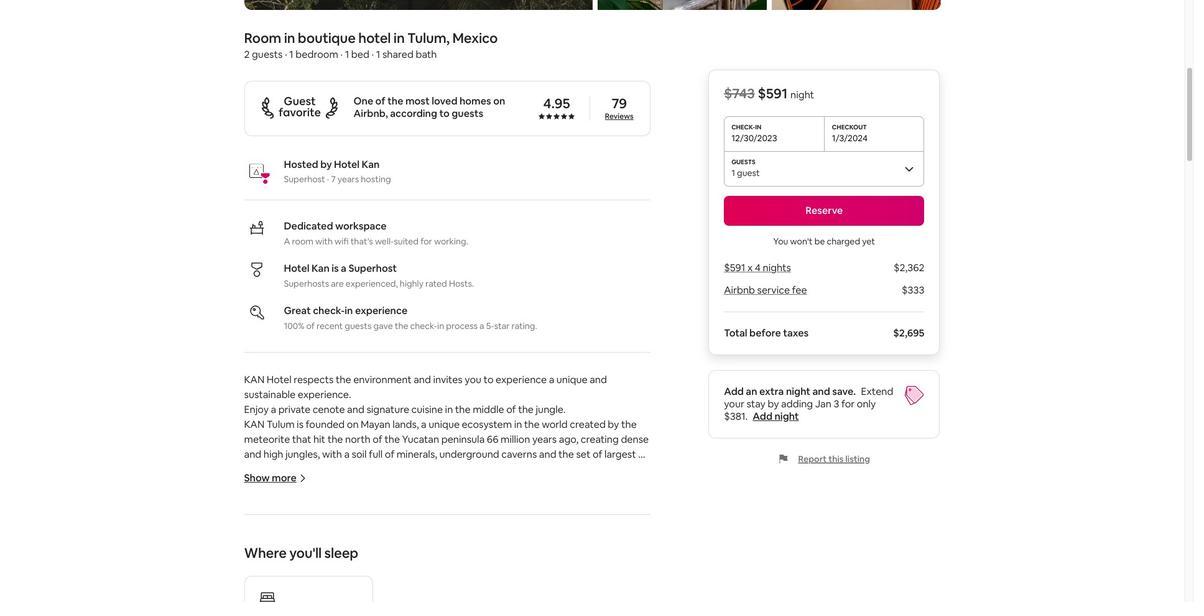 Task type: locate. For each thing, give the bounding box(es) containing it.
superhost inside hosted by hotel kan superhost · 7 years hosting
[[284, 173, 325, 185]]

night inside the $743 $591 night
[[791, 88, 814, 101]]

the down soil
[[344, 463, 359, 476]]

· left bedroom
[[285, 48, 287, 61]]

and left invites
[[414, 373, 431, 386]]

79 reviews
[[605, 95, 634, 122]]

bedroom
[[296, 48, 338, 61]]

lands,
[[393, 418, 419, 431]]

recent
[[317, 320, 343, 331]]

0 horizontal spatial underground
[[244, 463, 304, 476]]

sustainable
[[244, 388, 296, 401]]

with down hit
[[322, 448, 342, 461]]

on inside kan hotel respects the environment and invites you to experience a unique and sustainable experience. enjoy a private cenote and signature cuisine in the middle of the jungle. kan tulum is founded on mayan lands, a unique ecosystem in the world created by the meteorite that hit the north of the yucatan peninsula 66 million years ago, creating dense and high jungles, with a soil full of minerals, underground caverns and the set of largest underground rivers in the world.
[[347, 418, 359, 431]]

superhost for hotel kan is a superhost
[[349, 262, 397, 275]]

is
[[332, 262, 339, 275], [297, 418, 304, 431]]

by inside kan hotel respects the environment and invites you to experience a unique and sustainable experience. enjoy a private cenote and signature cuisine in the middle of the jungle. kan tulum is founded on mayan lands, a unique ecosystem in the world created by the meteorite that hit the north of the yucatan peninsula 66 million years ago, creating dense and high jungles, with a soil full of minerals, underground caverns and the set of largest underground rivers in the world.
[[608, 418, 619, 431]]

check- up the recent
[[313, 304, 345, 317]]

1 horizontal spatial years
[[532, 433, 557, 446]]

1/3/2024
[[832, 133, 868, 144]]

0 horizontal spatial years
[[338, 173, 359, 185]]

of right "100%"
[[306, 320, 315, 331]]

is inside kan hotel respects the environment and invites you to experience a unique and sustainable experience. enjoy a private cenote and signature cuisine in the middle of the jungle. kan tulum is founded on mayan lands, a unique ecosystem in the world created by the meteorite that hit the north of the yucatan peninsula 66 million years ago, creating dense and high jungles, with a soil full of minerals, underground caverns and the set of largest underground rivers in the world.
[[297, 418, 304, 431]]

by up 7
[[320, 158, 332, 171]]

kan
[[362, 158, 380, 171], [312, 262, 330, 275]]

1 vertical spatial add
[[753, 410, 773, 423]]

0 horizontal spatial add
[[724, 385, 744, 398]]

you won't be charged yet
[[774, 236, 875, 247]]

before
[[750, 327, 781, 340]]

1 horizontal spatial is
[[332, 262, 339, 275]]

0 horizontal spatial is
[[297, 418, 304, 431]]

superhost down 'hosted'
[[284, 173, 325, 185]]

room
[[244, 29, 281, 47]]

1 vertical spatial by
[[768, 398, 779, 411]]

1 vertical spatial for
[[842, 398, 855, 411]]

middle
[[473, 403, 504, 416]]

in up million
[[514, 418, 522, 431]]

on right the homes
[[493, 94, 505, 108]]

invites
[[433, 373, 463, 386]]

guests inside room in boutique hotel in tulum, mexico 2 guests · 1 bedroom · 1 bed · 1 shared bath
[[252, 48, 283, 61]]

0 horizontal spatial experience
[[355, 304, 408, 317]]

is up are on the left top of page
[[332, 262, 339, 275]]

hotel up superhosts
[[284, 262, 310, 275]]

2 vertical spatial hotel
[[267, 373, 292, 386]]

report
[[799, 454, 827, 465]]

$591 x 4 nights
[[724, 261, 791, 274]]

the right hit
[[328, 433, 343, 446]]

experience up jungle.
[[496, 373, 547, 386]]

homes
[[460, 94, 491, 108]]

0 vertical spatial underground
[[440, 448, 499, 461]]

1 kan from the top
[[244, 373, 265, 386]]

by right "stay"
[[768, 398, 779, 411]]

· left 7
[[327, 173, 329, 185]]

0 vertical spatial check-
[[313, 304, 345, 317]]

0 horizontal spatial to
[[439, 107, 450, 120]]

founded
[[306, 418, 345, 431]]

0 vertical spatial night
[[791, 88, 814, 101]]

$591 left x
[[724, 261, 746, 274]]

0 vertical spatial to
[[439, 107, 450, 120]]

jungles,
[[286, 448, 320, 461]]

2 vertical spatial guests
[[345, 320, 372, 331]]

in up shared
[[394, 29, 405, 47]]

mexico
[[453, 29, 498, 47]]

of right full
[[385, 448, 395, 461]]

the
[[388, 94, 403, 108], [395, 320, 408, 331], [336, 373, 351, 386], [455, 403, 471, 416], [518, 403, 534, 416], [524, 418, 540, 431], [621, 418, 637, 431], [328, 433, 343, 446], [385, 433, 400, 446], [559, 448, 574, 461], [344, 463, 359, 476]]

1 horizontal spatial guests
[[345, 320, 372, 331]]

in down experienced,
[[345, 304, 353, 317]]

add left an on the right bottom
[[724, 385, 744, 398]]

cuisine
[[412, 403, 443, 416]]

1 vertical spatial to
[[484, 373, 494, 386]]

guests inside one of the most loved homes on airbnb, according to guests
[[452, 107, 483, 120]]

$591 right $743
[[758, 85, 788, 102]]

2 horizontal spatial by
[[768, 398, 779, 411]]

1 guest button
[[724, 151, 925, 186]]

wifi
[[335, 236, 349, 247]]

on inside one of the most loved homes on airbnb, according to guests
[[493, 94, 505, 108]]

years right 7
[[338, 173, 359, 185]]

fdshjkfdshj fgdshjgfjds fdshjkfdshj fgdshjgfjds
[[244, 552, 453, 565]]

to inside kan hotel respects the environment and invites you to experience a unique and sustainable experience. enjoy a private cenote and signature cuisine in the middle of the jungle. kan tulum is founded on mayan lands, a unique ecosystem in the world created by the meteorite that hit the north of the yucatan peninsula 66 million years ago, creating dense and high jungles, with a soil full of minerals, underground caverns and the set of largest underground rivers in the world.
[[484, 373, 494, 386]]

the down lands,
[[385, 433, 400, 446]]

2 vertical spatial night
[[775, 410, 799, 423]]

your
[[724, 398, 745, 411]]

1 vertical spatial experience
[[496, 373, 547, 386]]

1 left bedroom
[[289, 48, 293, 61]]

1 left "guest"
[[732, 167, 735, 179]]

for right 3
[[842, 398, 855, 411]]

fgdshjgfjds for fdshjkfdshj fgdshjgfjds
[[296, 508, 348, 521]]

show more
[[244, 471, 297, 485]]

1 vertical spatial on
[[347, 418, 359, 431]]

hotel inside the 'hotel kan is a superhost superhosts are experienced, highly rated hosts.'
[[284, 262, 310, 275]]

0 vertical spatial $591
[[758, 85, 788, 102]]

1 vertical spatial underground
[[244, 463, 304, 476]]

that's
[[351, 236, 373, 247]]

hotel inside kan hotel respects the environment and invites you to experience a unique and sustainable experience. enjoy a private cenote and signature cuisine in the middle of the jungle. kan tulum is founded on mayan lands, a unique ecosystem in the world created by the meteorite that hit the north of the yucatan peninsula 66 million years ago, creating dense and high jungles, with a soil full of minerals, underground caverns and the set of largest underground rivers in the world.
[[267, 373, 292, 386]]

years down the world
[[532, 433, 557, 446]]

a left soil
[[344, 448, 350, 461]]

1 vertical spatial years
[[532, 433, 557, 446]]

to
[[439, 107, 450, 120], [484, 373, 494, 386]]

to inside one of the most loved homes on airbnb, according to guests
[[439, 107, 450, 120]]

great check-in experience 100% of recent guests gave the check-in process a 5-star rating.
[[284, 304, 537, 331]]

1 horizontal spatial on
[[493, 94, 505, 108]]

0 horizontal spatial for
[[421, 236, 432, 247]]

show
[[244, 471, 270, 485]]

is up that at bottom left
[[297, 418, 304, 431]]

favorite
[[279, 105, 321, 120]]

guests inside great check-in experience 100% of recent guests gave the check-in process a 5-star rating.
[[345, 320, 372, 331]]

rivers
[[306, 463, 331, 476]]

one
[[354, 94, 373, 108]]

experience up gave
[[355, 304, 408, 317]]

0 vertical spatial for
[[421, 236, 432, 247]]

room in boutique hotel in tulum, mexico 2 guests · 1 bedroom · 1 bed · 1 shared bath
[[244, 29, 498, 61]]

0 vertical spatial superhost
[[284, 173, 325, 185]]

·
[[285, 48, 287, 61], [341, 48, 343, 61], [372, 48, 374, 61], [327, 173, 329, 185]]

of right middle
[[507, 403, 516, 416]]

0 vertical spatial kan
[[362, 158, 380, 171]]

of right one
[[376, 94, 385, 108]]

guests left gave
[[345, 320, 372, 331]]

1 horizontal spatial to
[[484, 373, 494, 386]]

stay
[[747, 398, 766, 411]]

and up mayan
[[347, 403, 365, 416]]

the inside one of the most loved homes on airbnb, according to guests
[[388, 94, 403, 108]]

guests right the most
[[452, 107, 483, 120]]

hosting
[[361, 173, 391, 185]]

underground down peninsula
[[440, 448, 499, 461]]

kan up hosting
[[362, 158, 380, 171]]

add down extra
[[753, 410, 773, 423]]

underground down high
[[244, 463, 304, 476]]

5-
[[486, 320, 494, 331]]

to right you
[[484, 373, 494, 386]]

on up the north
[[347, 418, 359, 431]]

0 vertical spatial add
[[724, 385, 744, 398]]

superhost inside the 'hotel kan is a superhost superhosts are experienced, highly rated hosts.'
[[349, 262, 397, 275]]

in right the rivers
[[333, 463, 341, 476]]

the up dense
[[621, 418, 637, 431]]

0 vertical spatial is
[[332, 262, 339, 275]]

the left the most
[[388, 94, 403, 108]]

for inside extend your stay by adding jan 3 for only $381.
[[842, 398, 855, 411]]

process
[[446, 320, 478, 331]]

hosts.
[[449, 278, 474, 289]]

0 horizontal spatial guests
[[252, 48, 283, 61]]

1 vertical spatial kan
[[244, 418, 265, 431]]

a up yucatan
[[421, 418, 427, 431]]

unique up jungle.
[[557, 373, 588, 386]]

well-
[[375, 236, 394, 247]]

in left process
[[437, 320, 444, 331]]

1 horizontal spatial experience
[[496, 373, 547, 386]]

is inside the 'hotel kan is a superhost superhosts are experienced, highly rated hosts.'
[[332, 262, 339, 275]]

0 vertical spatial with
[[315, 236, 333, 247]]

0 vertical spatial years
[[338, 173, 359, 185]]

rated
[[426, 278, 447, 289]]

star
[[494, 320, 510, 331]]

0 vertical spatial experience
[[355, 304, 408, 317]]

0 horizontal spatial unique
[[429, 418, 460, 431]]

1 horizontal spatial by
[[608, 418, 619, 431]]

by up 'creating'
[[608, 418, 619, 431]]

kan up the sustainable
[[244, 373, 265, 386]]

1 horizontal spatial kan
[[362, 158, 380, 171]]

kan down enjoy
[[244, 418, 265, 431]]

reserve button
[[724, 196, 925, 226]]

1 vertical spatial kan
[[312, 262, 330, 275]]

0 horizontal spatial $591
[[724, 261, 746, 274]]

2 kan from the top
[[244, 418, 265, 431]]

taxes
[[783, 327, 809, 340]]

an
[[746, 385, 757, 398]]

$333
[[902, 284, 925, 297]]

2 vertical spatial by
[[608, 418, 619, 431]]

report this listing button
[[779, 454, 870, 465]]

2 horizontal spatial guests
[[452, 107, 483, 120]]

hosted
[[284, 158, 318, 171]]

1 vertical spatial superhost
[[349, 262, 397, 275]]

nights
[[763, 261, 791, 274]]

with left wifi
[[315, 236, 333, 247]]

check- left process
[[410, 320, 437, 331]]

a up are on the left top of page
[[341, 262, 347, 275]]

0 vertical spatial guests
[[252, 48, 283, 61]]

where
[[244, 544, 287, 562]]

highly
[[400, 278, 424, 289]]

· right bed
[[372, 48, 374, 61]]

kan inside hosted by hotel kan superhost · 7 years hosting
[[362, 158, 380, 171]]

1
[[289, 48, 293, 61], [345, 48, 349, 61], [376, 48, 380, 61], [732, 167, 735, 179]]

listing
[[846, 454, 870, 465]]

with
[[315, 236, 333, 247], [322, 448, 342, 461]]

superhost up experienced,
[[349, 262, 397, 275]]

0 horizontal spatial by
[[320, 158, 332, 171]]

0 vertical spatial unique
[[557, 373, 588, 386]]

experienced,
[[346, 278, 398, 289]]

the right gave
[[395, 320, 408, 331]]

0 horizontal spatial kan
[[312, 262, 330, 275]]

unique down cuisine
[[429, 418, 460, 431]]

experience
[[355, 304, 408, 317], [496, 373, 547, 386]]

ecosystem
[[462, 418, 512, 431]]

meteorite
[[244, 433, 290, 446]]

to right the most
[[439, 107, 450, 120]]

kan up superhosts
[[312, 262, 330, 275]]

1 horizontal spatial add
[[753, 410, 773, 423]]

fdshjkfdshj
[[244, 508, 294, 521], [244, 552, 294, 565], [350, 552, 400, 565]]

$381.
[[724, 410, 748, 423]]

0 vertical spatial hotel
[[334, 158, 360, 171]]

hotel up 7
[[334, 158, 360, 171]]

yucatan
[[402, 433, 439, 446]]

1 horizontal spatial superhost
[[349, 262, 397, 275]]

1 vertical spatial with
[[322, 448, 342, 461]]

$743
[[724, 85, 755, 102]]

1 horizontal spatial underground
[[440, 448, 499, 461]]

soil
[[352, 448, 367, 461]]

a left the 5-
[[480, 320, 484, 331]]

kan
[[244, 373, 265, 386], [244, 418, 265, 431]]

high
[[264, 448, 283, 461]]

0 horizontal spatial superhost
[[284, 173, 325, 185]]

add for add an extra night and save.
[[724, 385, 744, 398]]

add
[[724, 385, 744, 398], [753, 410, 773, 423]]

1 vertical spatial hotel
[[284, 262, 310, 275]]

in
[[284, 29, 295, 47], [394, 29, 405, 47], [345, 304, 353, 317], [437, 320, 444, 331], [445, 403, 453, 416], [514, 418, 522, 431], [333, 463, 341, 476]]

guests down room
[[252, 48, 283, 61]]

1 horizontal spatial for
[[842, 398, 855, 411]]

this
[[829, 454, 844, 465]]

0 vertical spatial on
[[493, 94, 505, 108]]

0 horizontal spatial on
[[347, 418, 359, 431]]

with inside kan hotel respects the environment and invites you to experience a unique and sustainable experience. enjoy a private cenote and signature cuisine in the middle of the jungle. kan tulum is founded on mayan lands, a unique ecosystem in the world created by the meteorite that hit the north of the yucatan peninsula 66 million years ago, creating dense and high jungles, with a soil full of minerals, underground caverns and the set of largest underground rivers in the world.
[[322, 448, 342, 461]]

1 horizontal spatial check-
[[410, 320, 437, 331]]

1 vertical spatial guests
[[452, 107, 483, 120]]

0 vertical spatial by
[[320, 158, 332, 171]]

· inside hosted by hotel kan superhost · 7 years hosting
[[327, 173, 329, 185]]

hotel up the sustainable
[[267, 373, 292, 386]]

in right cuisine
[[445, 403, 453, 416]]

experience inside great check-in experience 100% of recent guests gave the check-in process a 5-star rating.
[[355, 304, 408, 317]]

and
[[414, 373, 431, 386], [590, 373, 607, 386], [813, 385, 830, 398], [347, 403, 365, 416], [244, 448, 261, 461], [539, 448, 557, 461]]

1 vertical spatial is
[[297, 418, 304, 431]]

add an extra night and save.
[[724, 385, 856, 398]]

extra
[[760, 385, 784, 398]]

for right suited at top left
[[421, 236, 432, 247]]

the up million
[[524, 418, 540, 431]]

0 vertical spatial kan
[[244, 373, 265, 386]]

working.
[[434, 236, 468, 247]]



Task type: describe. For each thing, give the bounding box(es) containing it.
room
[[292, 236, 314, 247]]

with inside the dedicated workspace a room with wifi that's well-suited for working.
[[315, 236, 333, 247]]

1 left bed
[[345, 48, 349, 61]]

treehouse studio with cenote image 5 image
[[772, 0, 941, 10]]

$591 x 4 nights button
[[724, 261, 791, 274]]

the inside great check-in experience 100% of recent guests gave the check-in process a 5-star rating.
[[395, 320, 408, 331]]

1 guest
[[732, 167, 760, 179]]

for inside the dedicated workspace a room with wifi that's well-suited for working.
[[421, 236, 432, 247]]

66
[[487, 433, 499, 446]]

are
[[331, 278, 344, 289]]

yet
[[862, 236, 875, 247]]

fgdshjgfjds for fdshjkfdshj fgdshjgfjds fdshjkfdshj fgdshjgfjds
[[296, 552, 348, 565]]

a
[[284, 236, 290, 247]]

$743 $591 night
[[724, 85, 814, 102]]

great
[[284, 304, 311, 317]]

2
[[244, 48, 250, 61]]

show more button
[[244, 471, 307, 485]]

workspace
[[335, 219, 387, 233]]

report this listing
[[799, 454, 870, 465]]

extend your stay by adding jan 3 for only $381.
[[724, 385, 894, 423]]

guest favorite
[[279, 94, 321, 120]]

a down the sustainable
[[271, 403, 276, 416]]

reserve
[[806, 204, 843, 217]]

fdshjkfdshj for fdshjkfdshj fgdshjgfjds fdshjkfdshj fgdshjgfjds
[[244, 552, 294, 565]]

1 vertical spatial night
[[786, 385, 811, 398]]

set
[[576, 448, 591, 461]]

x
[[748, 261, 753, 274]]

1 vertical spatial check-
[[410, 320, 437, 331]]

treehouse studio with cenote image 3 image
[[598, 0, 767, 10]]

a inside the 'hotel kan is a superhost superhosts are experienced, highly rated hosts.'
[[341, 262, 347, 275]]

1 horizontal spatial unique
[[557, 373, 588, 386]]

hotel inside hosted by hotel kan superhost · 7 years hosting
[[334, 158, 360, 171]]

kan inside the 'hotel kan is a superhost superhosts are experienced, highly rated hosts.'
[[312, 262, 330, 275]]

1 vertical spatial unique
[[429, 418, 460, 431]]

hit
[[313, 433, 325, 446]]

by inside extend your stay by adding jan 3 for only $381.
[[768, 398, 779, 411]]

$2,695
[[894, 327, 925, 340]]

dense
[[621, 433, 649, 446]]

1 vertical spatial $591
[[724, 261, 746, 274]]

rating.
[[512, 320, 537, 331]]

host profile picture image
[[244, 159, 269, 183]]

mayan
[[361, 418, 390, 431]]

1 inside dropdown button
[[732, 167, 735, 179]]

creating
[[581, 433, 619, 446]]

loved
[[432, 94, 458, 108]]

and right caverns at the bottom left of the page
[[539, 448, 557, 461]]

a inside great check-in experience 100% of recent guests gave the check-in process a 5-star rating.
[[480, 320, 484, 331]]

experience inside kan hotel respects the environment and invites you to experience a unique and sustainable experience. enjoy a private cenote and signature cuisine in the middle of the jungle. kan tulum is founded on mayan lands, a unique ecosystem in the world created by the meteorite that hit the north of the yucatan peninsula 66 million years ago, creating dense and high jungles, with a soil full of minerals, underground caverns and the set of largest underground rivers in the world.
[[496, 373, 547, 386]]

according
[[390, 107, 437, 120]]

guest
[[737, 167, 760, 179]]

fdshjkfdshj for fdshjkfdshj fgdshjgfjds
[[244, 508, 294, 521]]

jan
[[815, 398, 832, 411]]

won't
[[790, 236, 813, 247]]

you'll
[[289, 544, 322, 562]]

years inside hosted by hotel kan superhost · 7 years hosting
[[338, 173, 359, 185]]

reviews
[[605, 112, 634, 122]]

million
[[501, 433, 530, 446]]

of right set
[[593, 448, 602, 461]]

a up jungle.
[[549, 373, 555, 386]]

world
[[542, 418, 568, 431]]

airbnb service fee
[[724, 284, 807, 297]]

4.95
[[543, 95, 570, 112]]

add night button
[[753, 410, 799, 423]]

peninsula
[[442, 433, 485, 446]]

airbnb service fee button
[[724, 284, 807, 297]]

79
[[612, 95, 627, 112]]

more
[[272, 471, 297, 485]]

0 horizontal spatial check-
[[313, 304, 345, 317]]

of inside one of the most loved homes on airbnb, according to guests
[[376, 94, 385, 108]]

add night
[[753, 410, 799, 423]]

shared
[[383, 48, 414, 61]]

1 horizontal spatial $591
[[758, 85, 788, 102]]

superhost for hosted by hotel kan
[[284, 173, 325, 185]]

and left 3
[[813, 385, 830, 398]]

the left middle
[[455, 403, 471, 416]]

· left bed
[[341, 48, 343, 61]]

by inside hosted by hotel kan superhost · 7 years hosting
[[320, 158, 332, 171]]

full
[[369, 448, 383, 461]]

of up full
[[373, 433, 382, 446]]

the left jungle.
[[518, 403, 534, 416]]

the up experience.
[[336, 373, 351, 386]]

ago,
[[559, 433, 579, 446]]

3
[[834, 398, 840, 411]]

be
[[815, 236, 825, 247]]

suited
[[394, 236, 419, 247]]

gave
[[374, 320, 393, 331]]

4
[[755, 261, 761, 274]]

and left high
[[244, 448, 261, 461]]

12/30/2023
[[732, 133, 777, 144]]

caverns
[[502, 448, 537, 461]]

sleep
[[325, 544, 358, 562]]

signature
[[367, 403, 409, 416]]

guest
[[284, 94, 316, 108]]

airbnb
[[724, 284, 755, 297]]

the down ago,
[[559, 448, 574, 461]]

one of the most loved homes on airbnb, according to guests
[[354, 94, 505, 120]]

you
[[774, 236, 789, 247]]

you
[[465, 373, 482, 386]]

$2,362
[[894, 261, 925, 274]]

7
[[331, 173, 336, 185]]

in right room
[[284, 29, 295, 47]]

hotel kan is a superhost superhosts are experienced, highly rated hosts.
[[284, 262, 474, 289]]

add for add night
[[753, 410, 773, 423]]

total before taxes
[[724, 327, 809, 340]]

hosted by hotel kan superhost · 7 years hosting
[[284, 158, 391, 185]]

jungle.
[[536, 403, 566, 416]]

most
[[406, 94, 430, 108]]

extend
[[861, 385, 894, 398]]

dedicated
[[284, 219, 333, 233]]

of inside great check-in experience 100% of recent guests gave the check-in process a 5-star rating.
[[306, 320, 315, 331]]

treehouse studio with cenote image 1 image
[[244, 0, 593, 10]]

and up 'created'
[[590, 373, 607, 386]]

1 down hotel
[[376, 48, 380, 61]]

boutique
[[298, 29, 356, 47]]

cenote
[[313, 403, 345, 416]]

private
[[279, 403, 311, 416]]

respects
[[294, 373, 334, 386]]

superhosts
[[284, 278, 329, 289]]

kan hotel respects the environment and invites you to experience a unique and sustainable experience. enjoy a private cenote and signature cuisine in the middle of the jungle. kan tulum is founded on mayan lands, a unique ecosystem in the world created by the meteorite that hit the north of the yucatan peninsula 66 million years ago, creating dense and high jungles, with a soil full of minerals, underground caverns and the set of largest underground rivers in the world.
[[244, 373, 651, 476]]

world.
[[361, 463, 389, 476]]

fdshjkfdshj fgdshjgfjds
[[244, 508, 348, 521]]

years inside kan hotel respects the environment and invites you to experience a unique and sustainable experience. enjoy a private cenote and signature cuisine in the middle of the jungle. kan tulum is founded on mayan lands, a unique ecosystem in the world created by the meteorite that hit the north of the yucatan peninsula 66 million years ago, creating dense and high jungles, with a soil full of minerals, underground caverns and the set of largest underground rivers in the world.
[[532, 433, 557, 446]]



Task type: vqa. For each thing, say whether or not it's contained in the screenshot.
Superhost in the Hosted by Hotel Kan Superhost · 7 years hosting
yes



